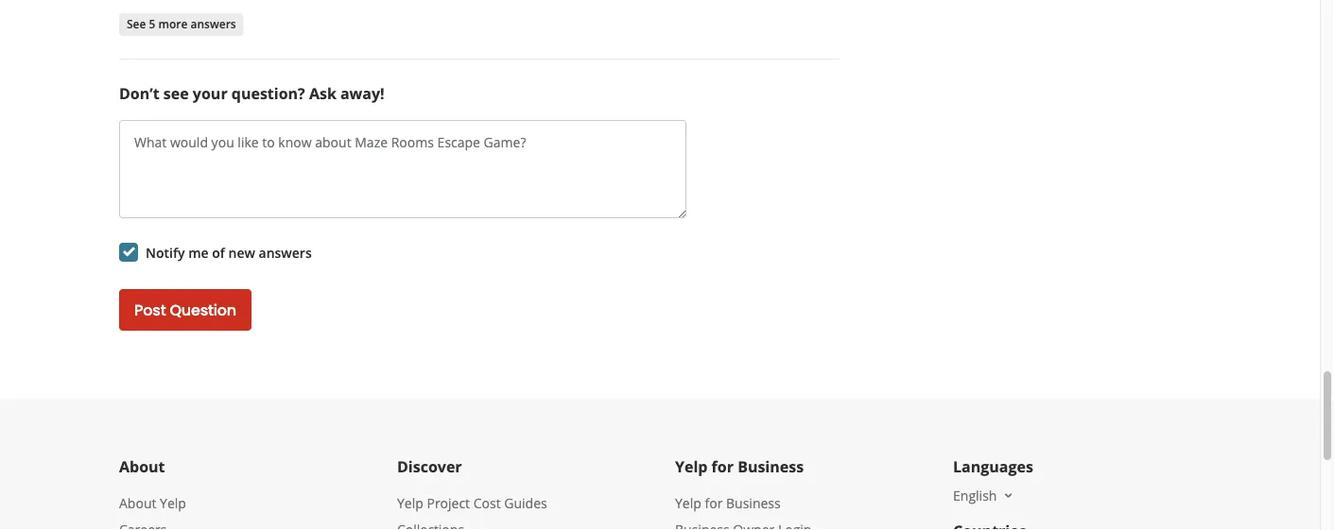Task type: describe. For each thing, give the bounding box(es) containing it.
new
[[228, 244, 255, 262]]

1 yelp for business from the top
[[676, 457, 804, 478]]

post question
[[134, 300, 236, 322]]

about yelp link
[[119, 495, 186, 513]]

discover
[[397, 457, 462, 478]]

yelp project cost guides link
[[397, 495, 547, 513]]

What would you like to know about Maze Rooms Escape Game? text field
[[119, 121, 687, 219]]

5
[[149, 17, 156, 32]]

english
[[954, 487, 998, 505]]

1 vertical spatial for
[[705, 495, 723, 513]]

see 5 more answers link
[[119, 14, 244, 36]]

guides
[[505, 495, 547, 513]]

notify
[[146, 244, 185, 262]]

1 horizontal spatial answers
[[259, 244, 312, 262]]

away!
[[341, 84, 385, 104]]

question
[[170, 300, 236, 322]]

me
[[188, 244, 209, 262]]

about for about yelp
[[119, 495, 157, 513]]

english button
[[954, 487, 1017, 505]]

16 chevron down v2 image
[[1001, 489, 1017, 504]]

question?
[[232, 84, 305, 104]]

yelp for business link
[[676, 495, 781, 513]]

about for about
[[119, 457, 165, 478]]

0 vertical spatial business
[[738, 457, 804, 478]]

more
[[158, 17, 188, 32]]



Task type: locate. For each thing, give the bounding box(es) containing it.
1 about from the top
[[119, 457, 165, 478]]

0 horizontal spatial answers
[[191, 17, 236, 32]]

don't
[[119, 84, 160, 104]]

yelp
[[676, 457, 708, 478], [160, 495, 186, 513], [397, 495, 424, 513], [676, 495, 702, 513]]

cost
[[474, 495, 501, 513]]

0 vertical spatial yelp for business
[[676, 457, 804, 478]]

1 vertical spatial yelp for business
[[676, 495, 781, 513]]

1 vertical spatial answers
[[259, 244, 312, 262]]

your
[[193, 84, 228, 104]]

answers right more
[[191, 17, 236, 32]]

answers right new
[[259, 244, 312, 262]]

see
[[164, 84, 189, 104]]

project
[[427, 495, 470, 513]]

about
[[119, 457, 165, 478], [119, 495, 157, 513]]

don't see your question? ask away!
[[119, 84, 385, 104]]

post
[[134, 300, 166, 322]]

0 vertical spatial for
[[712, 457, 734, 478]]

notify me of new answers
[[146, 244, 312, 262]]

answers
[[191, 17, 236, 32], [259, 244, 312, 262]]

see
[[127, 17, 146, 32]]

1 vertical spatial about
[[119, 495, 157, 513]]

languages
[[954, 457, 1034, 478]]

0 vertical spatial answers
[[191, 17, 236, 32]]

answers inside 'link'
[[191, 17, 236, 32]]

business
[[738, 457, 804, 478], [727, 495, 781, 513]]

about yelp
[[119, 495, 186, 513]]

0 vertical spatial about
[[119, 457, 165, 478]]

for
[[712, 457, 734, 478], [705, 495, 723, 513]]

1 vertical spatial business
[[727, 495, 781, 513]]

see 5 more answers
[[127, 17, 236, 32]]

yelp for business
[[676, 457, 804, 478], [676, 495, 781, 513]]

2 about from the top
[[119, 495, 157, 513]]

post question button
[[119, 290, 252, 332]]

2 yelp for business from the top
[[676, 495, 781, 513]]

of
[[212, 244, 225, 262]]

ask
[[309, 84, 337, 104]]

yelp project cost guides
[[397, 495, 547, 513]]



Task type: vqa. For each thing, say whether or not it's contained in the screenshot.
'See'
yes



